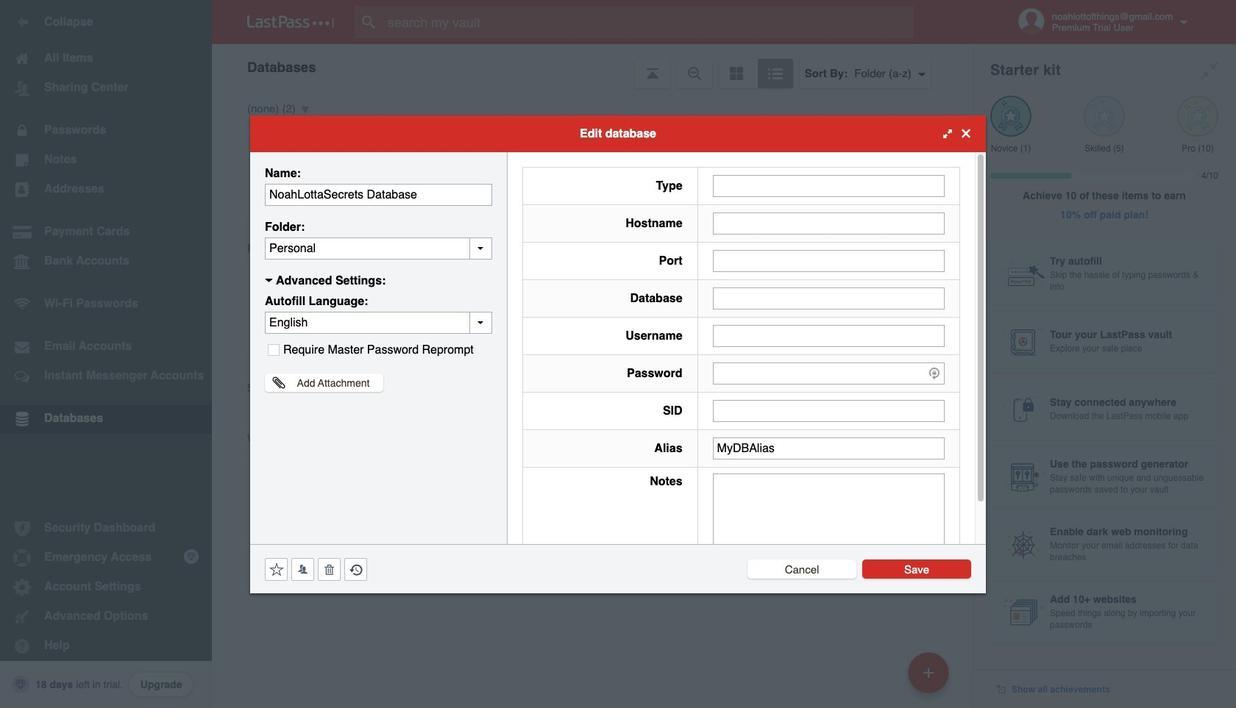Task type: locate. For each thing, give the bounding box(es) containing it.
None text field
[[713, 175, 945, 197], [713, 250, 945, 272], [713, 287, 945, 309], [713, 400, 945, 422], [713, 474, 945, 565], [713, 175, 945, 197], [713, 250, 945, 272], [713, 287, 945, 309], [713, 400, 945, 422], [713, 474, 945, 565]]

None password field
[[713, 362, 945, 385]]

vault options navigation
[[212, 44, 973, 88]]

lastpass image
[[247, 15, 334, 29]]

None text field
[[265, 184, 492, 206], [713, 212, 945, 234], [265, 237, 492, 259], [713, 325, 945, 347], [713, 438, 945, 460], [265, 184, 492, 206], [713, 212, 945, 234], [265, 237, 492, 259], [713, 325, 945, 347], [713, 438, 945, 460]]

new item image
[[924, 668, 934, 678]]

dialog
[[250, 115, 986, 594]]

search my vault text field
[[355, 6, 943, 38]]

main navigation navigation
[[0, 0, 212, 709]]

new item navigation
[[903, 648, 958, 709]]



Task type: vqa. For each thing, say whether or not it's contained in the screenshot.
New item element
no



Task type: describe. For each thing, give the bounding box(es) containing it.
Search search field
[[355, 6, 943, 38]]



